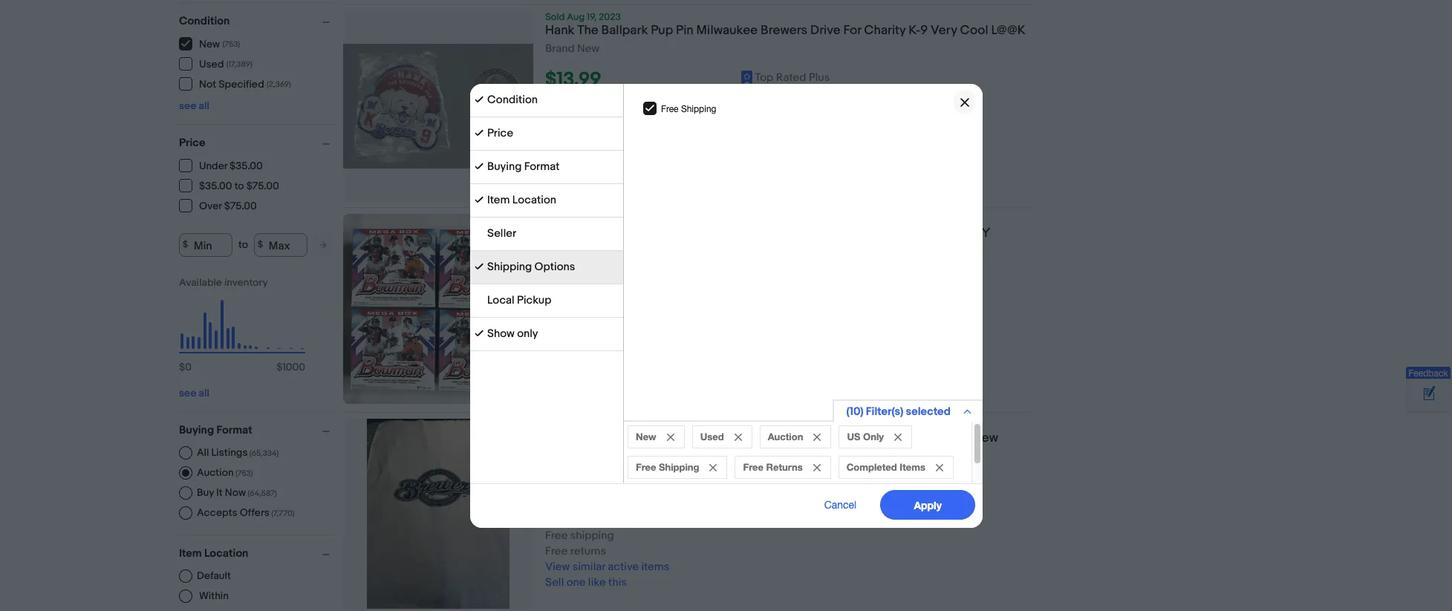 Task type: vqa. For each thing, say whether or not it's contained in the screenshot.
first with from the right
no



Task type: describe. For each thing, give the bounding box(es) containing it.
active inside milwaukee-market (18,596) 100% free shipping free returns view similar active items sell one like this
[[608, 561, 639, 575]]

hank the ballpark pup pin milwaukee brewers drive for charity k-9 very cool l@@k image
[[343, 44, 534, 168]]

accepts offers (7,770)
[[197, 506, 295, 519]]

accepts
[[197, 506, 237, 519]]

options
[[534, 260, 575, 274]]

us
[[847, 431, 861, 443]]

cancel button
[[808, 490, 873, 520]]

buying format tab
[[470, 150, 623, 184]]

milwaukee- for milwaukee-market (18,596) 100% free shipping free returns view similar active items sell one like this
[[741, 513, 800, 527]]

plus for top rated plus 1 bid
[[809, 495, 830, 509]]

$35.00 to $75.00
[[199, 180, 279, 192]]

sold for $13.99
[[546, 11, 565, 23]]

factory
[[935, 226, 991, 241]]

this inside "free returns view similar active items sell one like this"
[[609, 371, 627, 385]]

0 vertical spatial free shipping
[[661, 104, 716, 114]]

3 view similar active items link from the top
[[546, 561, 670, 575]]

show
[[487, 327, 515, 341]]

see for price
[[179, 387, 197, 399]]

used for used
[[700, 431, 724, 443]]

shipping options
[[487, 260, 575, 274]]

bid for $13.99
[[552, 90, 568, 104]]

$35.00 to $75.00 link
[[179, 179, 280, 192]]

listings
[[211, 446, 248, 459]]

sell inside "free returns view similar active items sell one like this"
[[546, 371, 564, 385]]

cool
[[960, 23, 989, 38]]

default
[[197, 570, 231, 582]]

shipping for milwaukee-market (18,596) 100% free shipping
[[571, 106, 614, 120]]

boxes
[[897, 226, 932, 241]]

one inside "free returns view similar active items sell one like this"
[[567, 371, 586, 385]]

auction for auction (753)
[[197, 466, 234, 479]]

4
[[589, 226, 597, 241]]

milwaukee brewers promo sga blanket big huge 39" x 56" baseball brand new l@@k ! heading
[[546, 431, 999, 462]]

$35.00 inside under $35.00 link
[[230, 160, 263, 172]]

not
[[199, 78, 216, 91]]

local
[[487, 293, 514, 307]]

 (65,334) Items text field
[[248, 449, 279, 458]]

new inside milwaukee brewers promo sga blanket big huge 39" x 56" baseball brand new l@@k !
[[973, 431, 999, 446]]

buying format for buying format tab
[[487, 159, 560, 174]]

feedback
[[1409, 368, 1449, 379]]

it
[[216, 486, 223, 499]]

filter applied image for price
[[475, 128, 483, 137]]

1000
[[283, 361, 305, 373]]

buying format for buying format dropdown button
[[179, 423, 252, 437]]

(7,770)
[[271, 509, 295, 518]]

item location for "item location" dropdown button
[[179, 547, 249, 561]]

available inventory
[[179, 276, 268, 289]]

top for top rated plus
[[755, 71, 774, 85]]

buy
[[197, 486, 214, 499]]

(18,596) for milwaukee-market (18,596) 100% free shipping free returns view similar active items sell one like this
[[838, 513, 875, 527]]

lot of 4 (four) 2021 bowman baseball trading cards mega boxes factory sealed image
[[343, 214, 534, 404]]

hank
[[546, 23, 575, 38]]

price button
[[179, 136, 337, 150]]

default link
[[179, 570, 231, 583]]

see all button for price
[[179, 387, 210, 399]]

pup
[[651, 23, 673, 38]]

items inside "free returns view similar active items sell one like this"
[[642, 355, 670, 370]]

 (7,770) Items text field
[[270, 509, 295, 518]]

us only
[[847, 431, 884, 443]]

within
[[199, 590, 229, 603]]

this inside milwaukee-market (18,596) 100% free shipping free returns view similar active items sell one like this
[[609, 576, 627, 590]]

available
[[179, 276, 222, 289]]

lot of 4 (four) 2021 bowman baseball trading cards mega boxes factory sealed heading
[[546, 226, 991, 256]]

bowman
[[672, 226, 722, 241]]

of
[[570, 226, 586, 241]]

sell one like this link for $13.99
[[546, 152, 627, 167]]

similar inside "free returns view similar active items sell one like this"
[[573, 355, 606, 370]]

market for milwaukee-market (18,596) 100% free shipping
[[800, 89, 835, 103]]

filter applied image for condition
[[475, 95, 483, 104]]

(four)
[[600, 226, 640, 241]]

view similar active items sell one like this
[[546, 137, 670, 167]]

x
[[853, 431, 860, 446]]

condition for condition dropdown button
[[179, 14, 230, 28]]

huge
[[797, 431, 828, 446]]

buying format button
[[179, 423, 337, 437]]

2 vertical spatial shipping
[[659, 461, 699, 473]]

brand inside sold  aug 19, 2023 lot of 4 (four) 2021 bowman baseball trading cards mega boxes factory sealed brand new
[[546, 260, 575, 274]]

active inside view similar active items sell one like this
[[608, 137, 639, 151]]

bid inside top rated plus 1 bid
[[552, 514, 568, 528]]

returns
[[766, 461, 803, 473]]

apply
[[914, 499, 942, 511]]

remove filter - condition - new image
[[667, 434, 674, 441]]

free inside "milwaukee-market (18,596) 100% free shipping"
[[546, 106, 568, 120]]

cancel
[[824, 499, 857, 511]]

condition button
[[179, 14, 337, 28]]

completed
[[847, 461, 897, 473]]

for
[[844, 23, 862, 38]]

(2,369)
[[267, 80, 291, 89]]

item location for item location tab
[[487, 193, 556, 207]]

like inside "free returns view similar active items sell one like this"
[[588, 371, 606, 385]]

specified
[[219, 78, 264, 91]]

(753) for auction
[[236, 469, 253, 478]]

(17,389)
[[227, 59, 253, 69]]

promo
[[660, 431, 697, 446]]

over $75.00 link
[[179, 199, 258, 213]]

sealed
[[546, 242, 591, 256]]

pin
[[676, 23, 694, 38]]

sold  aug 19, 2023 lot of 4 (four) 2021 bowman baseball trading cards mega boxes factory sealed brand new
[[546, 214, 991, 274]]

show only
[[487, 327, 538, 341]]

1 vertical spatial to
[[239, 239, 248, 251]]

buying for buying format dropdown button
[[179, 423, 214, 437]]

pickup
[[517, 293, 551, 307]]

not specified (2,369)
[[199, 78, 291, 91]]

seller
[[487, 226, 516, 240]]

1 vertical spatial free shipping
[[636, 461, 699, 473]]

3 sell one like this link from the top
[[546, 576, 627, 590]]

view inside "free returns view similar active items sell one like this"
[[546, 355, 570, 370]]

active inside "free returns view similar active items sell one like this"
[[608, 355, 639, 370]]

filter applied image for item location
[[475, 195, 483, 204]]

buy it now (64,587)
[[197, 486, 277, 499]]

brewers inside sold  aug 19, 2023 hank the ballpark pup pin milwaukee brewers drive for charity k-9 very cool l@@k brand new
[[761, 23, 808, 38]]

top rated plus
[[755, 71, 830, 85]]

see for condition
[[179, 99, 197, 112]]

used (17,389)
[[199, 58, 253, 71]]

filter applied image for shipping options
[[475, 262, 483, 271]]

milwaukee inside sold  aug 19, 2023 hank the ballpark pup pin milwaukee brewers drive for charity k-9 very cool l@@k brand new
[[697, 23, 758, 38]]

 (64,587) Items text field
[[246, 489, 277, 498]]

under $35.00 link
[[179, 159, 264, 172]]

like inside milwaukee-market (18,596) 100% free shipping free returns view similar active items sell one like this
[[588, 576, 606, 590]]

item for "item location" dropdown button
[[179, 547, 202, 561]]

item location button
[[179, 547, 337, 561]]

completed items
[[847, 461, 926, 473]]

new inside sold  aug 19, 2023 lot of 4 (four) 2021 bowman baseball trading cards mega boxes factory sealed brand new
[[577, 260, 600, 274]]

hank the ballpark pup pin milwaukee brewers drive for charity k-9 very cool l@@k heading
[[546, 23, 1026, 38]]

 (753) Items text field
[[234, 469, 253, 478]]

remove filter - item location - us only image
[[894, 434, 902, 441]]

2023 for $13.99
[[599, 11, 621, 23]]

(18,596) for milwaukee-market (18,596) 100% free shipping
[[838, 89, 875, 103]]

filter(s)
[[866, 405, 904, 419]]

milwaukee brewers promo sga blanket big huge 39" x 56" baseball brand new l@@k !
[[546, 431, 999, 462]]

trading
[[777, 226, 820, 241]]

auction for auction
[[768, 431, 803, 443]]

$ 1000
[[277, 361, 305, 373]]

top for top rated plus 1 bid
[[755, 495, 774, 509]]

0 vertical spatial $75.00
[[246, 180, 279, 192]]

all for price
[[199, 387, 210, 399]]

items inside milwaukee-market (18,596) 100% free shipping free returns view similar active items sell one like this
[[642, 561, 670, 575]]

over $75.00
[[199, 200, 257, 213]]

sga
[[700, 431, 727, 446]]

local pickup
[[487, 293, 551, 307]]

2021
[[643, 226, 669, 241]]

k-
[[909, 23, 921, 38]]

free inside "free returns view similar active items sell one like this"
[[546, 340, 568, 354]]

(64,587)
[[248, 489, 277, 498]]

the
[[578, 23, 599, 38]]

milwaukee inside milwaukee brewers promo sga blanket big huge 39" x 56" baseball brand new l@@k !
[[546, 431, 607, 446]]

view inside milwaukee-market (18,596) 100% free shipping free returns view similar active items sell one like this
[[546, 561, 570, 575]]

1 vertical spatial $75.00
[[224, 200, 257, 213]]

new (753)
[[199, 38, 240, 51]]

auction (753)
[[197, 466, 253, 479]]

remove filter - show only - completed items image
[[936, 464, 943, 472]]

sold for $79.99
[[546, 214, 565, 226]]

ballpark
[[602, 23, 648, 38]]

view inside view similar active items sell one like this
[[546, 137, 570, 151]]

$13.99
[[546, 69, 602, 92]]



Task type: locate. For each thing, give the bounding box(es) containing it.
charity
[[865, 23, 906, 38]]

items
[[642, 137, 670, 151], [642, 355, 670, 370], [642, 561, 670, 575]]

free
[[661, 104, 679, 114], [546, 106, 568, 120], [546, 340, 568, 354], [636, 461, 656, 473], [743, 461, 764, 473], [546, 529, 568, 544], [546, 545, 568, 559]]

1 market from the top
[[800, 89, 835, 103]]

(753) up buy it now (64,587)
[[236, 469, 253, 478]]

3 1 from the top
[[546, 514, 549, 528]]

baseball left trading
[[725, 226, 774, 241]]

show only tab
[[470, 318, 623, 351]]

aug left 4
[[567, 214, 585, 226]]

see all for condition
[[179, 99, 210, 112]]

2 top from the top
[[755, 495, 774, 509]]

view
[[546, 137, 570, 151], [546, 355, 570, 370], [546, 561, 570, 575]]

3 bid from the top
[[552, 514, 568, 528]]

location for item location tab
[[512, 193, 556, 207]]

item location tab
[[470, 184, 623, 217]]

plus down drive
[[809, 71, 830, 85]]

19, for $79.99
[[587, 214, 597, 226]]

1 top from the top
[[755, 71, 774, 85]]

0 vertical spatial sell
[[546, 152, 564, 167]]

0 vertical spatial sold
[[546, 11, 565, 23]]

1 vertical spatial items
[[642, 355, 670, 370]]

$75.00 down under $35.00
[[246, 180, 279, 192]]

1 view from the top
[[546, 137, 570, 151]]

see all button down not on the top
[[179, 99, 210, 112]]

1 19, from the top
[[587, 11, 597, 23]]

sell one like this link for $79.99
[[546, 371, 627, 385]]

condition up price tab
[[487, 93, 538, 107]]

top inside top rated plus 1 bid
[[755, 495, 774, 509]]

new inside sold  aug 19, 2023 hank the ballpark pup pin milwaukee brewers drive for charity k-9 very cool l@@k brand new
[[577, 42, 600, 56]]

mega
[[861, 226, 894, 241]]

all for condition
[[199, 99, 210, 112]]

2 bid from the top
[[552, 309, 568, 323]]

1 vertical spatial this
[[609, 371, 627, 385]]

0 vertical spatial plus
[[809, 71, 830, 85]]

1 horizontal spatial baseball
[[885, 431, 934, 446]]

1 view similar active items link from the top
[[546, 137, 670, 151]]

0 vertical spatial 19,
[[587, 11, 597, 23]]

condition tab
[[470, 84, 623, 117]]

0 vertical spatial item location
[[487, 193, 556, 207]]

(18,596) inside milwaukee-market (18,596) 100% free shipping free returns view similar active items sell one like this
[[838, 513, 875, 527]]

2 one from the top
[[567, 371, 586, 385]]

0 horizontal spatial location
[[204, 547, 249, 561]]

2 19, from the top
[[587, 214, 597, 226]]

1 vertical spatial format
[[217, 423, 252, 437]]

only
[[863, 431, 884, 443]]

item up "default" link
[[179, 547, 202, 561]]

format
[[524, 159, 560, 174], [217, 423, 252, 437]]

1 bid up price tab
[[546, 90, 568, 104]]

1 vertical spatial rated
[[776, 495, 807, 509]]

0 horizontal spatial milwaukee
[[546, 431, 607, 446]]

3 active from the top
[[608, 561, 639, 575]]

0 vertical spatial brewers
[[761, 23, 808, 38]]

(10) filter(s) selected button
[[832, 399, 983, 423]]

1 vertical spatial baseball
[[885, 431, 934, 446]]

$ 0
[[179, 361, 192, 373]]

dialog
[[0, 0, 1453, 612]]

used up not on the top
[[199, 58, 224, 71]]

1 horizontal spatial milwaukee
[[697, 23, 758, 38]]

format for buying format tab
[[524, 159, 560, 174]]

1 similar from the top
[[573, 137, 606, 151]]

2023 inside sold  aug 19, 2023 hank the ballpark pup pin milwaukee brewers drive for charity k-9 very cool l@@k brand new
[[599, 11, 621, 23]]

filter applied image
[[475, 95, 483, 104], [475, 195, 483, 204], [475, 262, 483, 271]]

milwaukee- down free returns
[[741, 513, 800, 527]]

0 vertical spatial sell one like this link
[[546, 152, 627, 167]]

like
[[588, 152, 606, 167], [588, 371, 606, 385], [588, 576, 606, 590]]

one
[[567, 152, 586, 167], [567, 371, 586, 385], [567, 576, 586, 590]]

0 vertical spatial this
[[609, 152, 627, 167]]

3 view from the top
[[546, 561, 570, 575]]

market down top rated plus
[[800, 89, 835, 103]]

!
[[583, 447, 587, 462]]

baseball inside sold  aug 19, 2023 lot of 4 (four) 2021 bowman baseball trading cards mega boxes factory sealed brand new
[[725, 226, 774, 241]]

0 horizontal spatial condition
[[179, 14, 230, 28]]

milwaukee- inside "milwaukee-market (18,596) 100% free shipping"
[[741, 89, 800, 103]]

filter applied image inside price tab
[[475, 128, 483, 137]]

remove filter - show only - free returns image
[[813, 464, 821, 472]]

brand inside milwaukee brewers promo sga blanket big huge 39" x 56" baseball brand new l@@k !
[[937, 431, 970, 446]]

now
[[225, 486, 246, 499]]

baseball for brand
[[885, 431, 934, 446]]

1 sell one like this link from the top
[[546, 152, 627, 167]]

(753) inside new (753)
[[223, 39, 240, 49]]

100% for milwaukee-market (18,596) 100% free shipping
[[878, 89, 905, 103]]

2 100% from the top
[[878, 513, 905, 527]]

1 shipping from the top
[[571, 106, 614, 120]]

condition inside tab
[[487, 93, 538, 107]]

this inside view similar active items sell one like this
[[609, 152, 627, 167]]

2 see from the top
[[179, 387, 197, 399]]

1 vertical spatial active
[[608, 355, 639, 370]]

similar inside view similar active items sell one like this
[[573, 137, 606, 151]]

blanket
[[730, 431, 773, 446]]

format inside tab
[[524, 159, 560, 174]]

1 1 from the top
[[546, 90, 549, 104]]

1 vertical spatial all
[[199, 387, 210, 399]]

dialog containing condition
[[0, 0, 1453, 612]]

filter applied image inside condition tab
[[475, 95, 483, 104]]

0 vertical spatial bid
[[552, 90, 568, 104]]

2023
[[599, 11, 621, 23], [599, 214, 621, 226]]

shipping options tab
[[470, 251, 623, 284]]

19,
[[587, 11, 597, 23], [587, 214, 597, 226]]

plus inside top rated plus 1 bid
[[809, 495, 830, 509]]

0 vertical spatial condition
[[179, 14, 230, 28]]

3 items from the top
[[642, 561, 670, 575]]

see all down not on the top
[[179, 99, 210, 112]]

1 milwaukee- from the top
[[741, 89, 800, 103]]

2 see all button from the top
[[179, 387, 210, 399]]

1 vertical spatial view
[[546, 355, 570, 370]]

56"
[[863, 431, 882, 446]]

2 sell from the top
[[546, 371, 564, 385]]

1 vertical spatial similar
[[573, 355, 606, 370]]

2 see all from the top
[[179, 387, 210, 399]]

location inside tab
[[512, 193, 556, 207]]

buying format up all
[[179, 423, 252, 437]]

item
[[487, 193, 510, 207], [179, 547, 202, 561]]

(18,596) down the for
[[838, 89, 875, 103]]

l@@k
[[992, 23, 1026, 38], [546, 447, 580, 462]]

0 vertical spatial one
[[567, 152, 586, 167]]

2 1 from the top
[[546, 309, 549, 323]]

condition for condition tab
[[487, 93, 538, 107]]

2 vertical spatial view similar active items link
[[546, 561, 670, 575]]

39"
[[831, 431, 850, 446]]

brand down sealed
[[546, 260, 575, 274]]

2 returns from the top
[[571, 545, 607, 559]]

0 vertical spatial format
[[524, 159, 560, 174]]

1 one from the top
[[567, 152, 586, 167]]

2 plus from the top
[[809, 495, 830, 509]]

one inside milwaukee-market (18,596) 100% free shipping free returns view similar active items sell one like this
[[567, 576, 586, 590]]

1
[[546, 90, 549, 104], [546, 309, 549, 323], [546, 514, 549, 528]]

only
[[517, 327, 538, 341]]

1 vertical spatial see all button
[[179, 387, 210, 399]]

1 vertical spatial item
[[179, 547, 202, 561]]

2 this from the top
[[609, 371, 627, 385]]

0 vertical spatial active
[[608, 137, 639, 151]]

0 vertical spatial buying
[[487, 159, 522, 174]]

2 vertical spatial active
[[608, 561, 639, 575]]

1 for $79.99
[[546, 309, 549, 323]]

1 like from the top
[[588, 152, 606, 167]]

item location inside tab
[[487, 193, 556, 207]]

1 vertical spatial see all
[[179, 387, 210, 399]]

1 see all button from the top
[[179, 99, 210, 112]]

1 rated from the top
[[776, 71, 807, 85]]

2 view similar active items link from the top
[[546, 355, 670, 370]]

buying for buying format tab
[[487, 159, 522, 174]]

2 filter applied image from the top
[[475, 162, 483, 171]]

top down free returns
[[755, 495, 774, 509]]

big
[[775, 431, 794, 446]]

2 2023 from the top
[[599, 214, 621, 226]]

1 vertical spatial $35.00
[[199, 180, 232, 192]]

offers
[[240, 506, 270, 519]]

1 filter applied image from the top
[[475, 95, 483, 104]]

2 all from the top
[[199, 387, 210, 399]]

1 bid
[[546, 90, 568, 104], [546, 309, 568, 323]]

inventory
[[224, 276, 268, 289]]

filter applied image inside item location tab
[[475, 195, 483, 204]]

item up seller at left top
[[487, 193, 510, 207]]

price inside tab
[[487, 126, 513, 140]]

1 bid for $13.99
[[546, 90, 568, 104]]

items inside view similar active items sell one like this
[[642, 137, 670, 151]]

lot
[[546, 226, 567, 241]]

tab list containing condition
[[470, 84, 623, 351]]

sold left the
[[546, 11, 565, 23]]

brand up remove filter - show only - completed items icon
[[937, 431, 970, 446]]

graph of available inventory between $0 and $1000+ image
[[179, 276, 305, 381]]

aug for $79.99
[[567, 214, 585, 226]]

1 vertical spatial view similar active items link
[[546, 355, 670, 370]]

price tab
[[470, 117, 623, 150]]

price up "under"
[[179, 136, 205, 150]]

1 2023 from the top
[[599, 11, 621, 23]]

1 vertical spatial sold
[[546, 214, 565, 226]]

$75.00 down $35.00 to $75.00 at the top left of page
[[224, 200, 257, 213]]

free returns view similar active items sell one like this
[[546, 340, 670, 385]]

aug inside sold  aug 19, 2023 hank the ballpark pup pin milwaukee brewers drive for charity k-9 very cool l@@k brand new
[[567, 11, 585, 23]]

format up all listings (65,334)
[[217, 423, 252, 437]]

free returns
[[743, 461, 803, 473]]

returns inside milwaukee-market (18,596) 100% free shipping free returns view similar active items sell one like this
[[571, 545, 607, 559]]

2 aug from the top
[[567, 214, 585, 226]]

shipping inside milwaukee-market (18,596) 100% free shipping free returns view similar active items sell one like this
[[571, 529, 614, 544]]

0 vertical spatial item
[[487, 193, 510, 207]]

100% inside milwaukee-market (18,596) 100% free shipping free returns view similar active items sell one like this
[[878, 513, 905, 527]]

used for used (17,389)
[[199, 58, 224, 71]]

2 items from the top
[[642, 355, 670, 370]]

market down cancel
[[800, 513, 835, 527]]

milwaukee brewers promo sga blanket big huge 39" x 56" baseball brand new l@@k ! image
[[367, 419, 510, 610]]

filter applied image inside show only tab
[[475, 329, 483, 338]]

rated for top rated plus
[[776, 71, 807, 85]]

under
[[199, 160, 227, 172]]

(753) for new
[[223, 39, 240, 49]]

items
[[900, 461, 926, 473]]

2 vertical spatial items
[[642, 561, 670, 575]]

100% for milwaukee-market (18,596) 100% free shipping free returns view similar active items sell one like this
[[878, 513, 905, 527]]

2023 inside sold  aug 19, 2023 lot of 4 (four) 2021 bowman baseball trading cards mega boxes factory sealed brand new
[[599, 214, 621, 226]]

sell
[[546, 152, 564, 167], [546, 371, 564, 385], [546, 576, 564, 590]]

top up "milwaukee-market (18,596) 100% free shipping"
[[755, 71, 774, 85]]

19, inside sold  aug 19, 2023 hank the ballpark pup pin milwaukee brewers drive for charity k-9 very cool l@@k brand new
[[587, 11, 597, 23]]

market inside "milwaukee-market (18,596) 100% free shipping"
[[800, 89, 835, 103]]

1 vertical spatial 19,
[[587, 214, 597, 226]]

2 rated from the top
[[776, 495, 807, 509]]

2 view from the top
[[546, 355, 570, 370]]

19, inside sold  aug 19, 2023 lot of 4 (four) 2021 bowman baseball trading cards mega boxes factory sealed brand new
[[587, 214, 597, 226]]

rated inside top rated plus 1 bid
[[776, 495, 807, 509]]

0 vertical spatial milwaukee-
[[741, 89, 800, 103]]

1 bid from the top
[[552, 90, 568, 104]]

one inside view similar active items sell one like this
[[567, 152, 586, 167]]

brewers left remove filter - condition - new icon
[[610, 431, 657, 446]]

l@@k left !
[[546, 447, 580, 462]]

2 active from the top
[[608, 355, 639, 370]]

1 vertical spatial (753)
[[236, 469, 253, 478]]

apply button
[[881, 490, 975, 520]]

see all
[[179, 99, 210, 112], [179, 387, 210, 399]]

item for item location tab
[[487, 193, 510, 207]]

milwaukee
[[697, 23, 758, 38], [546, 431, 607, 446]]

1 vertical spatial plus
[[809, 495, 830, 509]]

rated down sold  aug 19, 2023 hank the ballpark pup pin milwaukee brewers drive for charity k-9 very cool l@@k brand new
[[776, 71, 807, 85]]

0
[[185, 361, 192, 373]]

1 inside top rated plus 1 bid
[[546, 514, 549, 528]]

to down under $35.00
[[235, 180, 244, 192]]

very
[[931, 23, 958, 38]]

shipping
[[571, 106, 614, 120], [571, 529, 614, 544]]

plus down remove filter - show only - free returns 'image'
[[809, 495, 830, 509]]

1 all from the top
[[199, 99, 210, 112]]

view similar active items link for $79.99
[[546, 355, 670, 370]]

3 filter applied image from the top
[[475, 329, 483, 338]]

plus
[[809, 71, 830, 85], [809, 495, 830, 509]]

0 vertical spatial market
[[800, 89, 835, 103]]

(18,596) inside "milwaukee-market (18,596) 100% free shipping"
[[838, 89, 875, 103]]

market
[[800, 89, 835, 103], [800, 513, 835, 527]]

condition up new (753)
[[179, 14, 230, 28]]

9
[[921, 23, 928, 38]]

1 vertical spatial top
[[755, 495, 774, 509]]

Maximum Value in $ text field
[[254, 233, 308, 257]]

buying
[[487, 159, 522, 174], [179, 423, 214, 437]]

returns inside "free returns view similar active items sell one like this"
[[571, 340, 607, 354]]

tab list
[[470, 84, 623, 351]]

0 vertical spatial filter applied image
[[475, 128, 483, 137]]

1 vertical spatial shipping
[[487, 260, 532, 274]]

0 vertical spatial to
[[235, 180, 244, 192]]

active
[[608, 137, 639, 151], [608, 355, 639, 370], [608, 561, 639, 575]]

1 vertical spatial 2023
[[599, 214, 621, 226]]

1 horizontal spatial buying format
[[487, 159, 560, 174]]

used left remove filter - condition - used image
[[700, 431, 724, 443]]

under $35.00
[[199, 160, 263, 172]]

shipping for milwaukee-market (18,596) 100% free shipping free returns view similar active items sell one like this
[[571, 529, 614, 544]]

2 vertical spatial similar
[[573, 561, 606, 575]]

remove filter - buying format - auction image
[[814, 434, 821, 441]]

l@@k inside sold  aug 19, 2023 hank the ballpark pup pin milwaukee brewers drive for charity k-9 very cool l@@k brand new
[[992, 23, 1026, 38]]

filter applied image inside buying format tab
[[475, 162, 483, 171]]

item location up default
[[179, 547, 249, 561]]

1 100% from the top
[[878, 89, 905, 103]]

1 items from the top
[[642, 137, 670, 151]]

milwaukee up !
[[546, 431, 607, 446]]

2 shipping from the top
[[571, 529, 614, 544]]

0 vertical spatial (18,596)
[[838, 89, 875, 103]]

1 bid for $79.99
[[546, 309, 568, 323]]

1 vertical spatial location
[[204, 547, 249, 561]]

1 see all from the top
[[179, 99, 210, 112]]

sell inside view similar active items sell one like this
[[546, 152, 564, 167]]

see all button for condition
[[179, 99, 210, 112]]

1 filter applied image from the top
[[475, 128, 483, 137]]

see
[[179, 99, 197, 112], [179, 387, 197, 399]]

see all button
[[179, 99, 210, 112], [179, 387, 210, 399]]

$35.00 inside $35.00 to $75.00 link
[[199, 180, 232, 192]]

1 for $13.99
[[546, 90, 549, 104]]

buying inside tab
[[487, 159, 522, 174]]

1 vertical spatial 1
[[546, 309, 549, 323]]

sold inside sold  aug 19, 2023 lot of 4 (four) 2021 bowman baseball trading cards mega boxes factory sealed brand new
[[546, 214, 565, 226]]

sold left of in the top left of the page
[[546, 214, 565, 226]]

2023 right the
[[599, 11, 621, 23]]

baseball for trading
[[725, 226, 774, 241]]

0 vertical spatial top
[[755, 71, 774, 85]]

2 vertical spatial sell one like this link
[[546, 576, 627, 590]]

milwaukee- inside milwaukee-market (18,596) 100% free shipping free returns view similar active items sell one like this
[[741, 513, 800, 527]]

1 returns from the top
[[571, 340, 607, 354]]

rated
[[776, 71, 807, 85], [776, 495, 807, 509]]

price for price "dropdown button"
[[179, 136, 205, 150]]

sell inside milwaukee-market (18,596) 100% free shipping free returns view similar active items sell one like this
[[546, 576, 564, 590]]

(18,596) down cancel
[[838, 513, 875, 527]]

1 vertical spatial brewers
[[610, 431, 657, 446]]

location for "item location" dropdown button
[[204, 547, 249, 561]]

100% inside "milwaukee-market (18,596) 100% free shipping"
[[878, 89, 905, 103]]

selected
[[906, 405, 951, 419]]

1 horizontal spatial l@@k
[[992, 23, 1026, 38]]

view similar active items link for $13.99
[[546, 137, 670, 151]]

0 vertical spatial location
[[512, 193, 556, 207]]

brewers left drive
[[761, 23, 808, 38]]

$35.00 up $35.00 to $75.00 at the top left of page
[[230, 160, 263, 172]]

used
[[199, 58, 224, 71], [700, 431, 724, 443]]

1 this from the top
[[609, 152, 627, 167]]

(10) filter(s) selected
[[847, 405, 951, 419]]

rated for top rated plus 1 bid
[[776, 495, 807, 509]]

remove filter - shipping options - free shipping image
[[710, 464, 717, 472]]

2023 right 4
[[599, 214, 621, 226]]

(65,334)
[[250, 449, 279, 458]]

1 bid down pickup
[[546, 309, 568, 323]]

0 vertical spatial items
[[642, 137, 670, 151]]

all listings (65,334)
[[197, 446, 279, 459]]

1 vertical spatial see
[[179, 387, 197, 399]]

0 vertical spatial auction
[[768, 431, 803, 443]]

shipping inside the 'shipping options' tab
[[487, 260, 532, 274]]

milwaukee right "pin"
[[697, 23, 758, 38]]

(10)
[[847, 405, 864, 419]]

100% down charity
[[878, 89, 905, 103]]

like inside view similar active items sell one like this
[[588, 152, 606, 167]]

market for milwaukee-market (18,596) 100% free shipping free returns view similar active items sell one like this
[[800, 513, 835, 527]]

aug for $13.99
[[567, 11, 585, 23]]

to left maximum value in $ text field
[[239, 239, 248, 251]]

0 vertical spatial shipping
[[681, 104, 716, 114]]

1 see from the top
[[179, 99, 197, 112]]

0 vertical spatial view similar active items link
[[546, 137, 670, 151]]

baseball inside milwaukee brewers promo sga blanket big huge 39" x 56" baseball brand new l@@k !
[[885, 431, 934, 446]]

2 vertical spatial one
[[567, 576, 586, 590]]

milwaukee-market (18,596) 100% free shipping
[[546, 89, 905, 120]]

buying format
[[487, 159, 560, 174], [179, 423, 252, 437]]

3 similar from the top
[[573, 561, 606, 575]]

shipping
[[681, 104, 716, 114], [487, 260, 532, 274], [659, 461, 699, 473]]

19, right of in the top left of the page
[[587, 214, 597, 226]]

3 this from the top
[[609, 576, 627, 590]]

1 vertical spatial item location
[[179, 547, 249, 561]]

3 filter applied image from the top
[[475, 262, 483, 271]]

1 aug from the top
[[567, 11, 585, 23]]

see all button down the 0
[[179, 387, 210, 399]]

filter applied image
[[475, 128, 483, 137], [475, 162, 483, 171], [475, 329, 483, 338]]

1 horizontal spatial location
[[512, 193, 556, 207]]

remove filter - condition - used image
[[734, 434, 742, 441]]

brand down hank
[[546, 42, 575, 56]]

2 filter applied image from the top
[[475, 195, 483, 204]]

location down buying format tab
[[512, 193, 556, 207]]

tab list inside dialog
[[470, 84, 623, 351]]

brand inside sold  aug 19, 2023 hank the ballpark pup pin milwaukee brewers drive for charity k-9 very cool l@@k brand new
[[546, 42, 575, 56]]

0 vertical spatial rated
[[776, 71, 807, 85]]

2 1 bid from the top
[[546, 309, 568, 323]]

over
[[199, 200, 222, 213]]

2 like from the top
[[588, 371, 606, 385]]

2 similar from the top
[[573, 355, 606, 370]]

1 vertical spatial one
[[567, 371, 586, 385]]

2 vertical spatial sell
[[546, 576, 564, 590]]

1 vertical spatial l@@k
[[546, 447, 580, 462]]

2 vertical spatial bid
[[552, 514, 568, 528]]

returns
[[571, 340, 607, 354], [571, 545, 607, 559]]

rated down returns
[[776, 495, 807, 509]]

see all for price
[[179, 387, 210, 399]]

2023 for $79.99
[[599, 214, 621, 226]]

all
[[197, 446, 209, 459]]

filter applied image inside the 'shipping options' tab
[[475, 262, 483, 271]]

1 vertical spatial buying format
[[179, 423, 252, 437]]

2 (18,596) from the top
[[838, 513, 875, 527]]

$35.00 up over $75.00 link
[[199, 180, 232, 192]]

brewers inside milwaukee brewers promo sga blanket big huge 39" x 56" baseball brand new l@@k !
[[610, 431, 657, 446]]

0 horizontal spatial l@@k
[[546, 447, 580, 462]]

1 vertical spatial 100%
[[878, 513, 905, 527]]

aug inside sold  aug 19, 2023 lot of 4 (four) 2021 bowman baseball trading cards mega boxes factory sealed brand new
[[567, 214, 585, 226]]

buying format down price tab
[[487, 159, 560, 174]]

$75.00
[[246, 180, 279, 192], [224, 200, 257, 213]]

0 vertical spatial 100%
[[878, 89, 905, 103]]

19, right hank
[[587, 11, 597, 23]]

0 vertical spatial see all button
[[179, 99, 210, 112]]

market inside milwaukee-market (18,596) 100% free shipping free returns view similar active items sell one like this
[[800, 513, 835, 527]]

1 vertical spatial sell one like this link
[[546, 371, 627, 385]]

1 vertical spatial condition
[[487, 93, 538, 107]]

1 active from the top
[[608, 137, 639, 151]]

0 vertical spatial 2023
[[599, 11, 621, 23]]

0 horizontal spatial item
[[179, 547, 202, 561]]

item inside tab
[[487, 193, 510, 207]]

2 vertical spatial view
[[546, 561, 570, 575]]

Minimum Value in $ text field
[[179, 233, 233, 257]]

1 vertical spatial used
[[700, 431, 724, 443]]

2 market from the top
[[800, 513, 835, 527]]

0 vertical spatial brand
[[546, 42, 575, 56]]

100% right cancel button
[[878, 513, 905, 527]]

format for buying format dropdown button
[[217, 423, 252, 437]]

2 milwaukee- from the top
[[741, 513, 800, 527]]

filter applied image for show only
[[475, 329, 483, 338]]

sold  aug 19, 2023 hank the ballpark pup pin milwaukee brewers drive for charity k-9 very cool l@@k brand new
[[546, 11, 1026, 56]]

plus for top rated plus
[[809, 71, 830, 85]]

1 vertical spatial milwaukee
[[546, 431, 607, 446]]

buying down price tab
[[487, 159, 522, 174]]

0 vertical spatial used
[[199, 58, 224, 71]]

$
[[183, 239, 188, 250], [258, 239, 263, 250], [179, 361, 185, 373], [277, 361, 283, 373]]

milwaukee- down top rated plus
[[741, 89, 800, 103]]

new
[[199, 38, 220, 51], [577, 42, 600, 56], [577, 260, 600, 274], [636, 431, 656, 443], [973, 431, 999, 446]]

2 sold from the top
[[546, 214, 565, 226]]

1 1 bid from the top
[[546, 90, 568, 104]]

1 horizontal spatial buying
[[487, 159, 522, 174]]

1 sell from the top
[[546, 152, 564, 167]]

0 vertical spatial returns
[[571, 340, 607, 354]]

0 vertical spatial l@@k
[[992, 23, 1026, 38]]

baseball down "(10) filter(s) selected" dropdown button
[[885, 431, 934, 446]]

lot of 4 (four) 2021 bowman baseball trading cards mega boxes factory sealed link
[[546, 226, 1035, 261]]

all down not on the top
[[199, 99, 210, 112]]

buying up all
[[179, 423, 214, 437]]

item location up seller at left top
[[487, 193, 556, 207]]

shipping inside "milwaukee-market (18,596) 100% free shipping"
[[571, 106, 614, 120]]

view similar active items link
[[546, 137, 670, 151], [546, 355, 670, 370], [546, 561, 670, 575]]

location up default
[[204, 547, 249, 561]]

price down condition tab
[[487, 126, 513, 140]]

buying format inside tab
[[487, 159, 560, 174]]

2 sell one like this link from the top
[[546, 371, 627, 385]]

0 vertical spatial 1
[[546, 90, 549, 104]]

1 vertical spatial (18,596)
[[838, 513, 875, 527]]

milwaukee- for milwaukee-market (18,596) 100% free shipping
[[741, 89, 800, 103]]

format down price tab
[[524, 159, 560, 174]]

similar inside milwaukee-market (18,596) 100% free shipping free returns view similar active items sell one like this
[[573, 561, 606, 575]]

1 horizontal spatial price
[[487, 126, 513, 140]]

bid for $79.99
[[552, 309, 568, 323]]

see all down the 0
[[179, 387, 210, 399]]

l@@k right cool
[[992, 23, 1026, 38]]

1 sold from the top
[[546, 11, 565, 23]]

drive
[[811, 23, 841, 38]]

all up all
[[199, 387, 210, 399]]

bid
[[552, 90, 568, 104], [552, 309, 568, 323], [552, 514, 568, 528]]

3 like from the top
[[588, 576, 606, 590]]

sold inside sold  aug 19, 2023 hank the ballpark pup pin milwaukee brewers drive for charity k-9 very cool l@@k brand new
[[546, 11, 565, 23]]

l@@k inside milwaukee brewers promo sga blanket big huge 39" x 56" baseball brand new l@@k !
[[546, 447, 580, 462]]

0 vertical spatial see
[[179, 99, 197, 112]]

0 vertical spatial view
[[546, 137, 570, 151]]

filter applied image for buying format
[[475, 162, 483, 171]]

1 plus from the top
[[809, 71, 830, 85]]

(753) inside auction (753)
[[236, 469, 253, 478]]

aug left ballpark
[[567, 11, 585, 23]]

0 vertical spatial all
[[199, 99, 210, 112]]

0 horizontal spatial brewers
[[610, 431, 657, 446]]

3 sell from the top
[[546, 576, 564, 590]]

0 vertical spatial baseball
[[725, 226, 774, 241]]

1 (18,596) from the top
[[838, 89, 875, 103]]

19, for $13.99
[[587, 11, 597, 23]]

1 horizontal spatial item location
[[487, 193, 556, 207]]

price for price tab
[[487, 126, 513, 140]]

(753) up used (17,389)
[[223, 39, 240, 49]]

3 one from the top
[[567, 576, 586, 590]]



